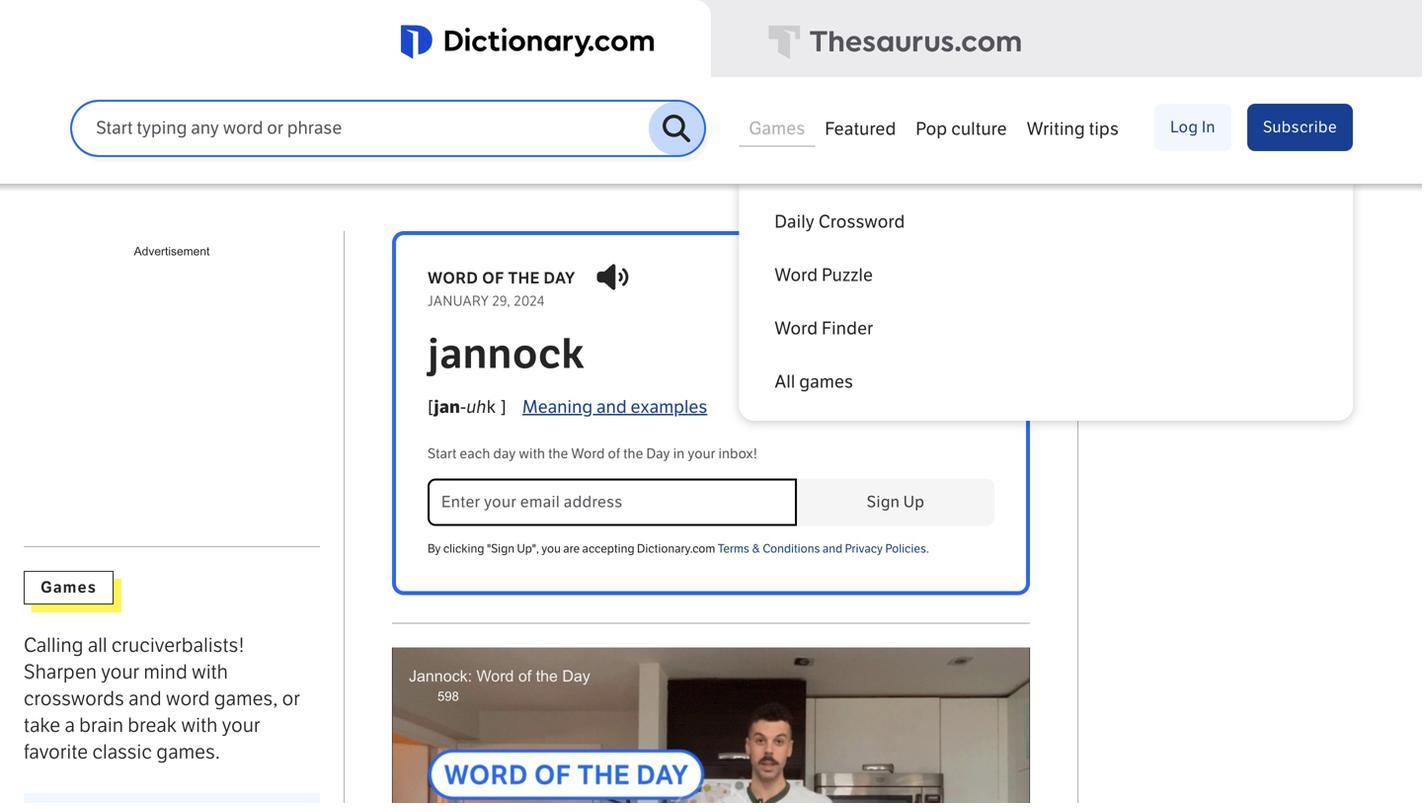 Task type: vqa. For each thing, say whether or not it's contained in the screenshot.
of to the bottom
yes



Task type: locate. For each thing, give the bounding box(es) containing it.
with up word
[[192, 660, 228, 684]]

2 vertical spatial and
[[129, 687, 162, 711]]

brain
[[79, 714, 124, 737]]

0 vertical spatial games
[[749, 118, 806, 139]]

day
[[647, 446, 671, 462], [563, 667, 591, 685]]

word for word of the day
[[428, 269, 479, 288]]

of right jannock:
[[519, 667, 532, 685]]

in
[[673, 446, 685, 462]]

advertisement
[[134, 245, 210, 258]]

pop culture link
[[906, 109, 1017, 146]]

with up games.
[[181, 714, 218, 737]]

with
[[519, 446, 545, 462], [192, 660, 228, 684], [181, 714, 218, 737]]

2 vertical spatial your
[[222, 714, 260, 737]]

each
[[460, 446, 490, 462]]

of
[[482, 269, 505, 288], [608, 446, 621, 462], [519, 667, 532, 685]]

dictionary.com
[[637, 542, 716, 556]]

1 vertical spatial day
[[493, 446, 516, 462]]

daily crossword image
[[24, 793, 320, 803]]

day
[[544, 269, 576, 288], [493, 446, 516, 462]]

inbox!
[[719, 446, 758, 462]]

word down "meaning and examples" link
[[572, 446, 605, 462]]

and
[[597, 397, 627, 418], [823, 542, 843, 556], [129, 687, 162, 711]]

598
[[438, 689, 459, 704]]

1 horizontal spatial games
[[749, 118, 806, 139]]

by clicking "sign up", you are accepting dictionary.com terms & conditions and privacy policies.
[[428, 542, 929, 556]]

0 horizontal spatial your
[[101, 660, 140, 684]]

all
[[88, 634, 107, 657]]

up
[[904, 493, 925, 512]]

word
[[775, 265, 818, 286], [428, 269, 479, 288], [775, 318, 818, 339], [572, 446, 605, 462], [477, 667, 514, 685]]

word inside word finder link
[[775, 318, 818, 339]]

culture
[[952, 119, 1007, 140]]

clicking
[[443, 542, 485, 556]]

1 vertical spatial and
[[823, 542, 843, 556]]

0 vertical spatial day
[[647, 446, 671, 462]]

word left finder
[[775, 318, 818, 339]]

0 horizontal spatial day
[[563, 667, 591, 685]]

terms
[[718, 542, 750, 556]]

of up january 29, 2024
[[482, 269, 505, 288]]

0 horizontal spatial and
[[129, 687, 162, 711]]

video player region
[[392, 648, 1030, 803]]

your down all
[[101, 660, 140, 684]]

games link
[[739, 108, 815, 147]]

1 vertical spatial day
[[563, 667, 591, 685]]

games left featured
[[749, 118, 806, 139]]

word finder link
[[751, 302, 1342, 356]]

your right in on the left
[[688, 446, 716, 462]]

start each day with the word of the day in your inbox!
[[428, 446, 758, 462]]

day inside video player region
[[563, 667, 591, 685]]

2 vertical spatial of
[[519, 667, 532, 685]]

[ jan - uh k ]
[[428, 397, 507, 418]]

tips
[[1089, 119, 1119, 140]]

day right each
[[493, 446, 516, 462]]

word right jannock:
[[477, 667, 514, 685]]

with down the meaning
[[519, 446, 545, 462]]

favorite
[[24, 740, 88, 764]]

2 horizontal spatial and
[[823, 542, 843, 556]]

in
[[1202, 117, 1216, 137]]

a
[[65, 714, 75, 737]]

and left privacy
[[823, 542, 843, 556]]

or
[[282, 687, 300, 711]]

uh
[[467, 397, 487, 418]]

word inside the word puzzle link
[[775, 265, 818, 286]]

log in button
[[1155, 104, 1232, 151]]

crosswords
[[24, 687, 124, 711]]

the
[[508, 269, 540, 288], [548, 446, 569, 462], [624, 446, 644, 462], [536, 667, 558, 685]]

all
[[775, 371, 796, 393]]

1 horizontal spatial day
[[647, 446, 671, 462]]

word of the day
[[428, 269, 576, 288]]

2 vertical spatial with
[[181, 714, 218, 737]]

day up the 2024
[[544, 269, 576, 288]]

meaning and examples
[[523, 397, 708, 418]]

1 vertical spatial games
[[41, 578, 97, 597]]

pop culture
[[916, 119, 1007, 140]]

up",
[[517, 542, 539, 556]]

you
[[542, 542, 561, 556]]

Start typing any word or phrase text field
[[72, 117, 649, 140]]

word left puzzle
[[775, 265, 818, 286]]

january
[[428, 293, 489, 310]]

finder
[[822, 318, 874, 339]]

and up start each day with the word of the day in your inbox!
[[597, 397, 627, 418]]

games
[[799, 371, 854, 393]]

word puzzle link
[[751, 249, 1342, 302]]

examples
[[631, 397, 708, 418]]

meaning
[[523, 397, 593, 418]]

of inside video player region
[[519, 667, 532, 685]]

daily crossword
[[775, 211, 905, 233]]

0 vertical spatial your
[[688, 446, 716, 462]]

of down "meaning and examples" link
[[608, 446, 621, 462]]

0 vertical spatial of
[[482, 269, 505, 288]]

word
[[166, 687, 210, 711]]

and up break
[[129, 687, 162, 711]]

0 horizontal spatial of
[[482, 269, 505, 288]]

1 horizontal spatial of
[[519, 667, 532, 685]]

word up january at the top of the page
[[428, 269, 479, 288]]

"sign
[[487, 542, 515, 556]]

2 horizontal spatial of
[[608, 446, 621, 462]]

0 vertical spatial and
[[597, 397, 627, 418]]

jannock: word of the day
[[409, 667, 591, 685]]

games inside pages menu element
[[749, 118, 806, 139]]

your down games,
[[222, 714, 260, 737]]

1 horizontal spatial day
[[544, 269, 576, 288]]

games.
[[156, 740, 220, 764]]

games up calling
[[41, 578, 97, 597]]

games
[[749, 118, 806, 139], [41, 578, 97, 597]]

writing
[[1027, 119, 1086, 140]]



Task type: describe. For each thing, give the bounding box(es) containing it.
jannock
[[428, 329, 585, 379]]

&
[[752, 542, 761, 556]]

-
[[460, 397, 467, 418]]

by
[[428, 542, 441, 556]]

k
[[487, 397, 496, 418]]

word inside video player region
[[477, 667, 514, 685]]

sign up
[[867, 493, 925, 512]]

daily
[[775, 211, 815, 233]]

0 horizontal spatial games
[[41, 578, 97, 597]]

0 vertical spatial with
[[519, 446, 545, 462]]

sign
[[867, 493, 900, 512]]

jan
[[434, 397, 460, 418]]

terms & conditions and privacy policies. link
[[718, 542, 929, 556]]

classic
[[92, 740, 152, 764]]

the inside video player region
[[536, 667, 558, 685]]

calling
[[24, 634, 84, 657]]

1 vertical spatial with
[[192, 660, 228, 684]]

meaning and examples link
[[523, 393, 708, 422]]

accepting
[[582, 542, 635, 556]]

word for word finder
[[775, 318, 818, 339]]

word finder
[[775, 318, 874, 339]]

sign up button
[[797, 479, 995, 526]]

pop
[[916, 119, 948, 140]]

start
[[428, 446, 457, 462]]

featured
[[825, 119, 897, 140]]

conditions
[[763, 542, 820, 556]]

daily crossword link
[[751, 196, 1342, 249]]

crossword
[[819, 211, 905, 233]]

1 horizontal spatial your
[[222, 714, 260, 737]]

]
[[500, 397, 507, 418]]

privacy
[[845, 542, 883, 556]]

calling all cruciverbalists! sharpen your mind with crosswords and word games, or take a brain break with your favorite classic games.
[[24, 634, 300, 764]]

1 vertical spatial your
[[101, 660, 140, 684]]

jannock:
[[409, 667, 472, 685]]

sharpen
[[24, 660, 97, 684]]

all games link
[[751, 356, 1342, 409]]

0 vertical spatial day
[[544, 269, 576, 288]]

word puzzle
[[775, 265, 873, 286]]

2 horizontal spatial your
[[688, 446, 716, 462]]

log
[[1171, 117, 1199, 137]]

puzzle
[[822, 265, 873, 286]]

are
[[563, 542, 580, 556]]

log in
[[1171, 117, 1216, 137]]

all games
[[775, 371, 854, 393]]

and inside calling all cruciverbalists! sharpen your mind with crosswords and word games, or take a brain break with your favorite classic games.
[[129, 687, 162, 711]]

[
[[428, 397, 434, 418]]

policies.
[[886, 542, 929, 556]]

1 vertical spatial of
[[608, 446, 621, 462]]

mind
[[144, 660, 188, 684]]

pages menu element
[[739, 101, 1354, 421]]

0 horizontal spatial day
[[493, 446, 516, 462]]

cruciverbalists!
[[112, 634, 245, 657]]

switch site tab list
[[0, 0, 1423, 80]]

writing tips
[[1027, 119, 1119, 140]]

1 horizontal spatial and
[[597, 397, 627, 418]]

Enter your email address text field
[[428, 479, 797, 526]]

subscribe button
[[1248, 104, 1354, 151]]

2024
[[514, 293, 545, 310]]

subscribe
[[1264, 117, 1338, 137]]

writing tips link
[[1017, 109, 1129, 146]]

take
[[24, 714, 60, 737]]

word for word puzzle
[[775, 265, 818, 286]]

featured link
[[815, 109, 906, 146]]

29,
[[493, 293, 511, 310]]

games,
[[214, 687, 278, 711]]

break
[[128, 714, 177, 737]]

jannock link
[[428, 329, 995, 379]]

january 29, 2024
[[428, 293, 545, 310]]



